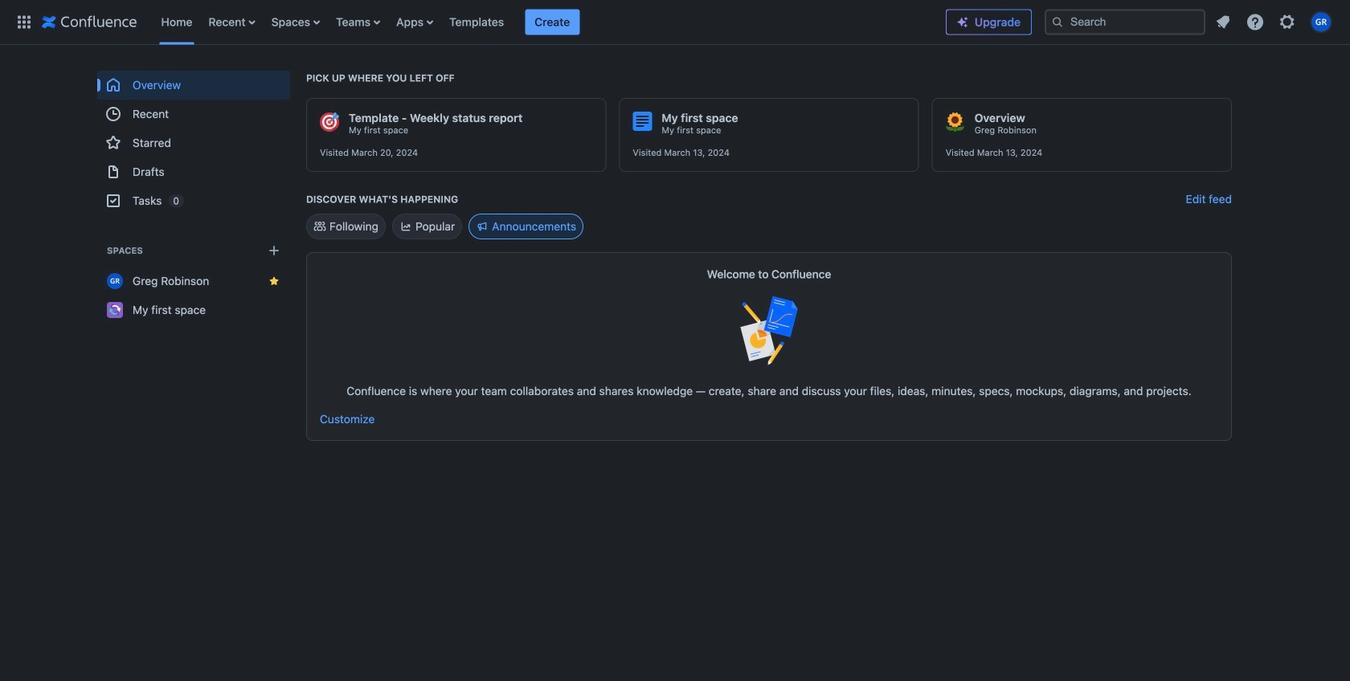 Task type: describe. For each thing, give the bounding box(es) containing it.
list for appswitcher icon
[[153, 0, 946, 45]]

Search field
[[1045, 9, 1206, 35]]

appswitcher icon image
[[14, 12, 34, 32]]

list for the premium icon
[[1209, 8, 1341, 37]]

notification icon image
[[1214, 12, 1233, 32]]

help icon image
[[1246, 12, 1265, 32]]

unstar this space image
[[268, 275, 280, 288]]



Task type: locate. For each thing, give the bounding box(es) containing it.
None search field
[[1045, 9, 1206, 35]]

list item inside list
[[525, 9, 580, 35]]

confluence image
[[42, 12, 137, 32], [42, 12, 137, 32]]

1 horizontal spatial list
[[1209, 8, 1341, 37]]

banner
[[0, 0, 1350, 45]]

0 horizontal spatial list
[[153, 0, 946, 45]]

group
[[97, 71, 290, 215]]

list item
[[525, 9, 580, 35]]

:dart: image
[[320, 113, 339, 132], [320, 113, 339, 132]]

:sunflower: image
[[946, 113, 965, 132]]

premium image
[[956, 16, 969, 29]]

settings icon image
[[1278, 12, 1297, 32]]

:sunflower: image
[[946, 113, 965, 132]]

list
[[153, 0, 946, 45], [1209, 8, 1341, 37]]

search image
[[1051, 16, 1064, 29]]

create a space image
[[264, 241, 284, 260]]

global element
[[10, 0, 946, 45]]



Task type: vqa. For each thing, say whether or not it's contained in the screenshot.
the Overview
no



